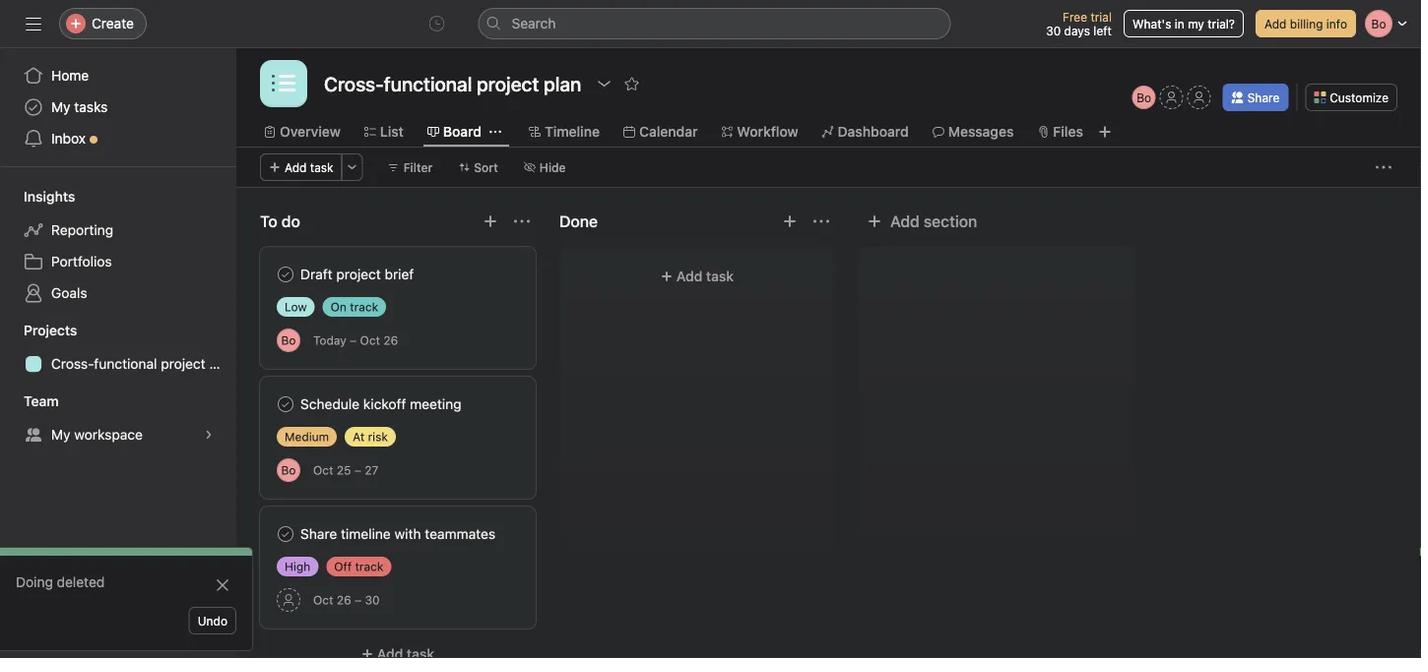 Task type: describe. For each thing, give the bounding box(es) containing it.
schedule
[[300, 396, 360, 413]]

projects element
[[0, 313, 236, 384]]

track for project
[[350, 300, 378, 314]]

30 inside free trial 30 days left
[[1046, 24, 1061, 37]]

share timeline with teammates
[[300, 526, 496, 543]]

teammates
[[425, 526, 496, 543]]

completed checkbox for draft project brief
[[274, 263, 297, 287]]

add billing info
[[1265, 17, 1347, 31]]

sort button
[[449, 154, 507, 181]]

share for share timeline with teammates
[[300, 526, 337, 543]]

workflow link
[[721, 121, 798, 143]]

more actions image
[[1376, 160, 1392, 175]]

high
[[285, 560, 311, 574]]

on
[[331, 300, 347, 314]]

0 horizontal spatial add task button
[[260, 154, 342, 181]]

my workspace link
[[12, 420, 225, 451]]

overview link
[[264, 121, 341, 143]]

tasks
[[74, 99, 108, 115]]

0 vertical spatial oct
[[360, 334, 380, 348]]

timeline link
[[529, 121, 600, 143]]

calendar link
[[623, 121, 698, 143]]

timeline
[[545, 124, 600, 140]]

today – oct 26
[[313, 334, 398, 348]]

see details, my workspace image
[[203, 429, 215, 441]]

on track
[[331, 300, 378, 314]]

bo button for schedule kickoff meeting
[[277, 459, 300, 483]]

plan
[[209, 356, 236, 372]]

in
[[1175, 17, 1185, 31]]

inbox
[[51, 131, 86, 147]]

add section button
[[859, 204, 985, 239]]

insights
[[24, 189, 75, 205]]

with
[[395, 526, 421, 543]]

portfolios link
[[12, 246, 225, 278]]

close image
[[215, 578, 230, 594]]

off
[[334, 560, 352, 574]]

0 vertical spatial bo button
[[1132, 86, 1156, 109]]

oct for share
[[313, 594, 333, 608]]

sort
[[474, 161, 498, 174]]

off track
[[334, 560, 384, 574]]

home link
[[12, 60, 225, 92]]

timeline
[[341, 526, 391, 543]]

doing deleted
[[16, 575, 105, 591]]

overview
[[280, 124, 341, 140]]

share for share
[[1248, 91, 1280, 104]]

my workspace
[[51, 427, 143, 443]]

oct 25 – 27
[[313, 464, 379, 478]]

info
[[1327, 17, 1347, 31]]

– for kickoff
[[354, 464, 361, 478]]

oct 26 – 30
[[313, 594, 380, 608]]

0 vertical spatial bo
[[1137, 91, 1152, 104]]

projects button
[[0, 321, 77, 341]]

0 horizontal spatial 26
[[337, 594, 351, 608]]

free trial 30 days left
[[1046, 10, 1112, 37]]

hide sidebar image
[[26, 16, 41, 32]]

bo for draft project brief
[[281, 334, 296, 348]]

inbox link
[[12, 123, 225, 155]]

share button
[[1223, 84, 1289, 111]]

home
[[51, 67, 89, 84]]

oct for schedule
[[313, 464, 333, 478]]

hide
[[540, 161, 566, 174]]

functional
[[94, 356, 157, 372]]

1 vertical spatial add task button
[[571, 259, 823, 295]]

my
[[1188, 17, 1205, 31]]

what's
[[1133, 17, 1172, 31]]

workflow
[[737, 124, 798, 140]]

search button
[[478, 8, 951, 39]]

search list box
[[478, 8, 951, 39]]

files link
[[1038, 121, 1083, 143]]

reporting link
[[12, 215, 225, 246]]

portfolios
[[51, 254, 112, 270]]

history image
[[429, 16, 445, 32]]

board
[[443, 124, 482, 140]]

left
[[1094, 24, 1112, 37]]

dashboard link
[[822, 121, 909, 143]]

low
[[285, 300, 307, 314]]

0 horizontal spatial project
[[161, 356, 206, 372]]

at
[[353, 430, 365, 444]]

at risk
[[353, 430, 388, 444]]

cross-functional project plan
[[51, 356, 236, 372]]

done
[[559, 212, 598, 231]]

create button
[[59, 8, 147, 39]]

risk
[[368, 430, 388, 444]]

calendar
[[639, 124, 698, 140]]

bo for schedule kickoff meeting
[[281, 464, 296, 478]]

cross-
[[51, 356, 94, 372]]

my tasks link
[[12, 92, 225, 123]]

my for my tasks
[[51, 99, 70, 115]]

1 vertical spatial add task
[[677, 268, 734, 285]]



Task type: locate. For each thing, give the bounding box(es) containing it.
0 vertical spatial project
[[336, 266, 381, 283]]

0 horizontal spatial task
[[310, 161, 334, 174]]

my left tasks
[[51, 99, 70, 115]]

my inside global element
[[51, 99, 70, 115]]

meeting
[[410, 396, 462, 413]]

add
[[1265, 17, 1287, 31], [285, 161, 307, 174], [890, 212, 920, 231], [677, 268, 703, 285]]

global element
[[0, 48, 236, 166]]

project
[[336, 266, 381, 283], [161, 356, 206, 372]]

completed image for share timeline with teammates
[[274, 523, 297, 547]]

bo down medium
[[281, 464, 296, 478]]

reporting
[[51, 222, 113, 238]]

search
[[512, 15, 556, 32]]

0 vertical spatial completed image
[[274, 263, 297, 287]]

show options image
[[596, 76, 612, 92]]

1 horizontal spatial share
[[1248, 91, 1280, 104]]

share down the add billing info at the top right of the page
[[1248, 91, 1280, 104]]

trial
[[1091, 10, 1112, 24]]

add task image
[[782, 214, 798, 230]]

task
[[310, 161, 334, 174], [706, 268, 734, 285]]

1 horizontal spatial project
[[336, 266, 381, 283]]

1 horizontal spatial add task
[[677, 268, 734, 285]]

1 vertical spatial 30
[[365, 594, 380, 608]]

list
[[380, 124, 404, 140]]

hide button
[[515, 154, 575, 181]]

30
[[1046, 24, 1061, 37], [365, 594, 380, 608]]

0 vertical spatial 30
[[1046, 24, 1061, 37]]

None text field
[[319, 66, 586, 101]]

teams element
[[0, 384, 236, 455]]

deleted
[[57, 575, 105, 591]]

project left plan
[[161, 356, 206, 372]]

add section
[[890, 212, 977, 231]]

bo button
[[1132, 86, 1156, 109], [277, 329, 300, 353], [277, 459, 300, 483]]

filter
[[403, 161, 433, 174]]

Completed checkbox
[[274, 263, 297, 287], [274, 523, 297, 547]]

add task button
[[260, 154, 342, 181], [571, 259, 823, 295]]

1 vertical spatial my
[[51, 427, 70, 443]]

draft
[[300, 266, 333, 283]]

1 vertical spatial completed image
[[274, 523, 297, 547]]

messages
[[948, 124, 1014, 140]]

what's in my trial? button
[[1124, 10, 1244, 37]]

goals
[[51, 285, 87, 301]]

cross-functional project plan link
[[12, 349, 236, 380]]

project up 'on track' on the left of page
[[336, 266, 381, 283]]

more actions image
[[346, 162, 358, 173]]

completed checkbox left the draft
[[274, 263, 297, 287]]

0 horizontal spatial 30
[[365, 594, 380, 608]]

0 horizontal spatial add task
[[285, 161, 334, 174]]

medium
[[285, 430, 329, 444]]

more section actions image
[[514, 214, 530, 230]]

– down off track
[[355, 594, 362, 608]]

customize button
[[1305, 84, 1398, 111]]

insights element
[[0, 179, 236, 313]]

0 vertical spatial track
[[350, 300, 378, 314]]

bo
[[1137, 91, 1152, 104], [281, 334, 296, 348], [281, 464, 296, 478]]

brief
[[385, 266, 414, 283]]

bo button down medium
[[277, 459, 300, 483]]

1 vertical spatial bo
[[281, 334, 296, 348]]

completed image up high
[[274, 523, 297, 547]]

my inside teams element
[[51, 427, 70, 443]]

create
[[92, 15, 134, 32]]

bo down low
[[281, 334, 296, 348]]

1 my from the top
[[51, 99, 70, 115]]

bo button down what's
[[1132, 86, 1156, 109]]

2 completed image from the top
[[274, 523, 297, 547]]

insights button
[[0, 187, 75, 207]]

free
[[1063, 10, 1087, 24]]

workspace
[[74, 427, 143, 443]]

2 completed checkbox from the top
[[274, 523, 297, 547]]

messages link
[[933, 121, 1014, 143]]

1 horizontal spatial 26
[[384, 334, 398, 348]]

days
[[1064, 24, 1090, 37]]

bo down what's
[[1137, 91, 1152, 104]]

– for timeline
[[355, 594, 362, 608]]

completed image
[[274, 263, 297, 287], [274, 523, 297, 547]]

2 my from the top
[[51, 427, 70, 443]]

what's in my trial?
[[1133, 17, 1235, 31]]

board link
[[427, 121, 482, 143]]

kickoff
[[363, 396, 406, 413]]

1 horizontal spatial 30
[[1046, 24, 1061, 37]]

share inside button
[[1248, 91, 1280, 104]]

0 vertical spatial add task
[[285, 161, 334, 174]]

0 vertical spatial share
[[1248, 91, 1280, 104]]

add tab image
[[1097, 124, 1113, 140]]

1 vertical spatial –
[[354, 464, 361, 478]]

today
[[313, 334, 347, 348]]

track right off
[[355, 560, 384, 574]]

trial?
[[1208, 17, 1235, 31]]

share up high
[[300, 526, 337, 543]]

1 vertical spatial task
[[706, 268, 734, 285]]

oct
[[360, 334, 380, 348], [313, 464, 333, 478], [313, 594, 333, 608]]

track right on
[[350, 300, 378, 314]]

my tasks
[[51, 99, 108, 115]]

doing
[[16, 575, 53, 591]]

track
[[350, 300, 378, 314], [355, 560, 384, 574]]

1 vertical spatial share
[[300, 526, 337, 543]]

0 horizontal spatial share
[[300, 526, 337, 543]]

0 vertical spatial add task button
[[260, 154, 342, 181]]

– right today
[[350, 334, 357, 348]]

2 vertical spatial bo
[[281, 464, 296, 478]]

1 vertical spatial 26
[[337, 594, 351, 608]]

2 vertical spatial bo button
[[277, 459, 300, 483]]

draft project brief
[[300, 266, 414, 283]]

0 vertical spatial 26
[[384, 334, 398, 348]]

billing
[[1290, 17, 1323, 31]]

completed checkbox up high
[[274, 523, 297, 547]]

1 vertical spatial oct
[[313, 464, 333, 478]]

completed image for draft project brief
[[274, 263, 297, 287]]

completed checkbox for share timeline with teammates
[[274, 523, 297, 547]]

30 left days
[[1046, 24, 1061, 37]]

add task image
[[483, 214, 498, 230]]

completed image
[[274, 393, 297, 417]]

list image
[[272, 72, 296, 96]]

my for my workspace
[[51, 427, 70, 443]]

share
[[1248, 91, 1280, 104], [300, 526, 337, 543]]

0 vertical spatial –
[[350, 334, 357, 348]]

customize
[[1330, 91, 1389, 104]]

undo
[[198, 615, 228, 628]]

1 vertical spatial bo button
[[277, 329, 300, 353]]

add billing info button
[[1256, 10, 1356, 37]]

my down team
[[51, 427, 70, 443]]

1 horizontal spatial task
[[706, 268, 734, 285]]

undo button
[[189, 608, 236, 635]]

26 down off
[[337, 594, 351, 608]]

1 completed checkbox from the top
[[274, 263, 297, 287]]

schedule kickoff meeting
[[300, 396, 462, 413]]

more section actions image
[[814, 214, 829, 230]]

0 vertical spatial completed checkbox
[[274, 263, 297, 287]]

completed image left the draft
[[274, 263, 297, 287]]

26 right today
[[384, 334, 398, 348]]

30 down off track
[[365, 594, 380, 608]]

1 completed image from the top
[[274, 263, 297, 287]]

1 vertical spatial completed checkbox
[[274, 523, 297, 547]]

add to starred image
[[624, 76, 640, 92]]

goals link
[[12, 278, 225, 309]]

tab actions image
[[490, 126, 501, 138]]

27
[[365, 464, 379, 478]]

team
[[24, 394, 59, 410]]

filter button
[[379, 154, 442, 181]]

1 vertical spatial track
[[355, 560, 384, 574]]

1 vertical spatial project
[[161, 356, 206, 372]]

to do
[[260, 212, 300, 231]]

dashboard
[[838, 124, 909, 140]]

Completed checkbox
[[274, 393, 297, 417]]

track for timeline
[[355, 560, 384, 574]]

section
[[924, 212, 977, 231]]

bo button for draft project brief
[[277, 329, 300, 353]]

team button
[[0, 392, 59, 412]]

0 vertical spatial task
[[310, 161, 334, 174]]

files
[[1053, 124, 1083, 140]]

bo button down low
[[277, 329, 300, 353]]

2 vertical spatial –
[[355, 594, 362, 608]]

1 horizontal spatial add task button
[[571, 259, 823, 295]]

– left 27
[[354, 464, 361, 478]]

list link
[[364, 121, 404, 143]]

0 vertical spatial my
[[51, 99, 70, 115]]

2 vertical spatial oct
[[313, 594, 333, 608]]



Task type: vqa. For each thing, say whether or not it's contained in the screenshot.
status
no



